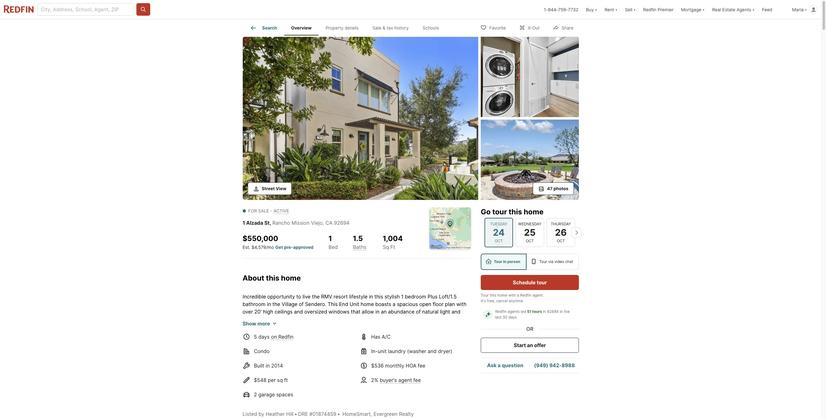 Task type: vqa. For each thing, say whether or not it's contained in the screenshot.
13
no



Task type: describe. For each thing, give the bounding box(es) containing it.
oct for 26
[[557, 239, 565, 243]]

about this home
[[243, 274, 301, 282]]

ft
[[284, 377, 288, 383]]

1 horizontal spatial is
[[356, 316, 360, 322]]

blinds
[[345, 354, 359, 360]]

reading
[[426, 376, 444, 383]]

buy
[[587, 7, 594, 12]]

built in 2014
[[254, 362, 283, 369]]

or
[[527, 326, 534, 332]]

a left 2%
[[367, 376, 370, 383]]

baths link
[[353, 244, 367, 250]]

entire
[[419, 354, 433, 360]]

resort
[[334, 293, 348, 300]]

a left very on the left bottom of page
[[328, 414, 331, 419]]

light,
[[354, 376, 365, 383]]

x-out button
[[514, 21, 546, 34]]

0 horizontal spatial is
[[254, 346, 258, 352]]

next image
[[572, 228, 582, 238]]

and right floors
[[315, 384, 324, 390]]

cabinet
[[447, 339, 464, 345]]

more
[[258, 320, 270, 327]]

detail
[[333, 346, 346, 352]]

1 vertical spatial custom
[[371, 376, 389, 383]]

the inside in the last 30 days
[[564, 309, 570, 314]]

1 vertical spatial spacious
[[330, 384, 351, 390]]

home.
[[394, 414, 409, 419]]

redfin premier
[[644, 7, 674, 12]]

0 vertical spatial custom
[[382, 339, 399, 345]]

overview
[[291, 25, 312, 31]]

1 vertical spatial that
[[243, 346, 252, 352]]

▾ for rent ▾
[[616, 7, 618, 12]]

stainless
[[243, 331, 264, 337]]

offer
[[535, 342, 546, 348]]

door,
[[402, 376, 414, 383]]

get
[[276, 244, 283, 250]]

with up ft
[[280, 369, 290, 375]]

and up sunset
[[294, 308, 303, 315]]

room
[[243, 339, 255, 345]]

1-
[[544, 7, 548, 12]]

island.
[[407, 331, 422, 337]]

village
[[282, 301, 298, 307]]

share
[[562, 25, 574, 30]]

#
[[310, 411, 313, 417]]

sell ▾ button
[[626, 0, 636, 19]]

of left natural
[[416, 308, 421, 315]]

2%
[[372, 377, 379, 383]]

this up free,
[[490, 293, 497, 298]]

beautiful up linear
[[243, 316, 264, 322]]

0 horizontal spatial story
[[282, 339, 294, 345]]

the down opportunity
[[273, 301, 281, 307]]

tour for tour in person
[[494, 259, 503, 264]]

01874459
[[313, 411, 337, 417]]

efficient
[[373, 414, 393, 419]]

windows.
[[385, 354, 407, 360]]

heather
[[266, 411, 285, 417]]

get pre-approved link
[[276, 244, 314, 250]]

with down buyer's
[[386, 384, 396, 390]]

and up detail
[[341, 339, 349, 345]]

1 horizontal spatial countertops,
[[414, 316, 444, 322]]

and down "folding"
[[275, 414, 284, 419]]

an inside button
[[527, 342, 533, 348]]

1 horizontal spatial that
[[336, 369, 346, 375]]

boasts
[[376, 301, 392, 307]]

47
[[548, 186, 553, 191]]

0 vertical spatial that
[[351, 308, 361, 315]]

fan,
[[260, 354, 268, 360]]

in inside in the last 30 days
[[560, 309, 563, 314]]

tri-
[[401, 324, 409, 330]]

1 for 1 alzada st
[[243, 220, 245, 226]]

home up the 'to' at the bottom left of the page
[[281, 274, 301, 282]]

search link
[[250, 24, 277, 32]]

tax
[[387, 25, 394, 31]]

0 horizontal spatial countertops,
[[361, 391, 392, 398]]

1 vertical spatial open
[[327, 339, 339, 345]]

the up sendero.
[[312, 293, 320, 300]]

1 vertical spatial laminate
[[279, 384, 299, 390]]

of down the 'to' at the bottom left of the page
[[299, 301, 304, 307]]

down
[[243, 376, 256, 383]]

1 vertical spatial functionally
[[344, 414, 372, 419]]

adjacent
[[434, 331, 455, 337]]

and down plan
[[452, 308, 461, 315]]

▾ inside "dropdown button"
[[753, 7, 755, 12]]

1 bed
[[329, 234, 338, 250]]

with up condo
[[256, 339, 267, 345]]

hall,
[[267, 376, 277, 383]]

shower
[[280, 399, 298, 405]]

on
[[271, 334, 277, 340]]

property details
[[326, 25, 359, 31]]

the down 'steel'
[[268, 339, 276, 345]]

this right about
[[266, 274, 280, 282]]

the up the lamp/sconces,
[[258, 376, 266, 383]]

sale & tax history tab
[[366, 20, 416, 35]]

storage
[[427, 339, 445, 345]]

beautiful down ceiling
[[243, 361, 264, 367]]

the up office,
[[398, 361, 407, 367]]

1 vertical spatial master
[[332, 399, 348, 405]]

on redfin link
[[271, 334, 294, 340]]

1 horizontal spatial open
[[420, 301, 432, 307]]

days inside in the last 30 days
[[509, 315, 517, 320]]

and down backsplash,
[[305, 331, 314, 337]]

1 horizontal spatial 92694
[[547, 309, 559, 314]]

buy ▾
[[587, 7, 598, 12]]

and right shoes
[[456, 384, 465, 390]]

history
[[395, 25, 409, 31]]

handbags.
[[243, 391, 268, 398]]

travertine
[[257, 324, 280, 330]]

anytime
[[509, 299, 523, 303]]

graceful
[[381, 324, 400, 330]]

home up cancel
[[498, 293, 508, 298]]

built-
[[291, 369, 304, 375]]

schools tab
[[416, 20, 446, 35]]

26
[[555, 227, 567, 238]]

a right includes
[[462, 361, 465, 367]]

evergreen
[[374, 411, 398, 417]]

no
[[325, 346, 332, 352]]

a
[[269, 391, 273, 398]]

buy ▾ button
[[583, 0, 601, 19]]

▾ for buy ▾
[[596, 7, 598, 12]]

furniture
[[370, 331, 391, 337]]

1 vertical spatial upgraded
[[320, 391, 343, 398]]

and up the moulding,
[[417, 339, 426, 345]]

of up the casings
[[295, 346, 299, 352]]

shoes
[[440, 384, 454, 390]]

a up craft at the right of page
[[464, 391, 466, 398]]

with up anytime
[[509, 293, 516, 298]]

a down the furniture
[[378, 339, 381, 345]]

with up out
[[366, 339, 376, 345]]

a down stylish
[[393, 301, 396, 307]]

this
[[328, 301, 338, 307]]

moulding,
[[416, 346, 439, 352]]

go tour this home
[[481, 208, 544, 216]]

of right lots
[[348, 376, 352, 383]]

upstairs
[[379, 399, 398, 405]]

2 , from the left
[[323, 220, 324, 226]]

1 , from the left
[[270, 220, 271, 226]]

tour for schedule
[[537, 279, 547, 286]]

two
[[416, 376, 424, 383]]

0 vertical spatial bedroom
[[405, 293, 427, 300]]

share button
[[548, 21, 579, 34]]

1 vertical spatial 2
[[254, 391, 257, 398]]

▾ for sell ▾
[[634, 7, 636, 12]]

$550,000 est. $4,579 /mo get pre-approved
[[243, 234, 314, 250]]

the up fan,
[[259, 346, 267, 352]]

with up complete
[[309, 391, 319, 398]]

framed
[[419, 391, 436, 398]]

942-
[[550, 362, 562, 369]]

crown
[[400, 346, 414, 352]]

rent ▾ button
[[601, 0, 622, 19]]

1.5 baths
[[353, 234, 367, 250]]

show more button
[[243, 320, 277, 327]]

0 horizontal spatial sized
[[243, 414, 255, 419]]

the right at
[[366, 354, 374, 360]]

an inside incredible opportunity to live the rmv resort lifestyle in this stylish 1 bedroom plus loft/1.5 bathroom in the village of sendero. this end unit home boasts a spacious open floor plan with over 20' high ceilings and oversized windows that allow in an abundance of natural light and beautiful hillside and sunset views. the kitchen is upgraded with quartz countertops, beautiful linear travertine stone backsplash, white shaker cabinets, graceful tri-pendant chandelier, stainless steel appliances and a functionally beautiful furniture grade island. the adjacent living room with the 2 story ceilings feels open and grand with a custom media and storage cabinet that is the focal point of the room. no detail was left out including crown moulding, oversized ceiling fan, window casings and motorized blinds at the top windows. the entire property has beautiful laminate floors, recessed lights and plantation shutters. the second story includes a great sized loft with built-in bookcases that could make a great office, gym or extra bedroom. down the hall, the master bedroom has lots of light, a custom barn door, two reading lamp/sconces, laminate floors and a spacious walk-in closet with multiple racks for shoes and handbags. a spacious bath with upgraded quartz countertops, dual sinks, framed mirror and a glass-enclosed shower complete the master suite. in the upstairs hall you'll find a drop leaf craft table/laundry folding counter, laundry hanging bars, hidden ironing board and stackable full sized washer and dryer making this a very functionally efficient home. bac
[[381, 308, 387, 315]]

redfin up anytime
[[521, 293, 532, 298]]

sunset
[[293, 316, 309, 322]]

tour in person option
[[481, 254, 527, 270]]

a up 2%
[[376, 369, 379, 375]]

0 horizontal spatial days
[[259, 334, 270, 340]]

a right ask
[[498, 362, 501, 369]]

redfin down stone
[[279, 334, 294, 340]]

board
[[402, 406, 416, 413]]

47 photos
[[548, 186, 569, 191]]

go
[[481, 208, 491, 216]]

1 horizontal spatial upgraded
[[361, 316, 384, 322]]

0 vertical spatial master
[[287, 376, 304, 383]]

baths
[[353, 244, 367, 250]]

stylish
[[385, 293, 400, 300]]

with up graceful
[[386, 316, 396, 322]]

$4,579
[[252, 244, 266, 250]]

the right the in
[[370, 399, 377, 405]]

has
[[372, 334, 381, 340]]

multiple
[[398, 384, 416, 390]]

garage
[[259, 391, 275, 398]]

hall
[[399, 399, 407, 405]]

the up storage
[[424, 331, 433, 337]]

live
[[303, 293, 311, 300]]

map entry image
[[430, 208, 471, 249]]

for
[[432, 384, 439, 390]]

▾ for mortgage ▾
[[703, 7, 705, 12]]

last
[[496, 315, 502, 320]]



Task type: locate. For each thing, give the bounding box(es) containing it.
laundry inside incredible opportunity to live the rmv resort lifestyle in this stylish 1 bedroom plus loft/1.5 bathroom in the village of sendero. this end unit home boasts a spacious open floor plan with over 20' high ceilings and oversized windows that allow in an abundance of natural light and beautiful hillside and sunset views. the kitchen is upgraded with quartz countertops, beautiful linear travertine stone backsplash, white shaker cabinets, graceful tri-pendant chandelier, stainless steel appliances and a functionally beautiful furniture grade island. the adjacent living room with the 2 story ceilings feels open and grand with a custom media and storage cabinet that is the focal point of the room. no detail was left out including crown moulding, oversized ceiling fan, window casings and motorized blinds at the top windows. the entire property has beautiful laminate floors, recessed lights and plantation shutters. the second story includes a great sized loft with built-in bookcases that could make a great office, gym or extra bedroom. down the hall, the master bedroom has lots of light, a custom barn door, two reading lamp/sconces, laminate floors and a spacious walk-in closet with multiple racks for shoes and handbags. a spacious bath with upgraded quartz countertops, dual sinks, framed mirror and a glass-enclosed shower complete the master suite. in the upstairs hall you'll find a drop leaf craft table/laundry folding counter, laundry hanging bars, hidden ironing board and stackable full sized washer and dryer making this a very functionally efficient home. bac
[[314, 406, 332, 413]]

is right kitchen
[[356, 316, 360, 322]]

1 vertical spatial bedroom
[[305, 376, 326, 383]]

1 for 1
[[329, 234, 332, 243]]

redfin agents led 51 tours in 92694
[[496, 309, 559, 314]]

buyer's
[[380, 377, 397, 383]]

/mo
[[266, 244, 274, 250]]

unit
[[350, 301, 360, 307]]

2 garage spaces
[[254, 391, 293, 398]]

ironing
[[385, 406, 401, 413]]

oct inside tuesday 24 oct
[[495, 239, 503, 243]]

backsplash,
[[296, 324, 324, 330]]

laminate down ft
[[279, 384, 299, 390]]

0 vertical spatial fee
[[418, 362, 426, 369]]

1 horizontal spatial master
[[332, 399, 348, 405]]

laundry down media
[[388, 348, 406, 354]]

1 horizontal spatial quartz
[[397, 316, 413, 322]]

fee down the entire
[[418, 362, 426, 369]]

0 vertical spatial spacious
[[397, 301, 418, 307]]

that up lots
[[336, 369, 346, 375]]

story up extra
[[427, 361, 439, 367]]

0 horizontal spatial tour
[[481, 293, 489, 298]]

schedule tour button
[[481, 275, 579, 290]]

and up stone
[[283, 316, 292, 322]]

ask a question
[[487, 362, 524, 369]]

0 vertical spatial ceilings
[[275, 308, 293, 315]]

tuesday 24 oct
[[491, 222, 508, 243]]

feed button
[[759, 0, 789, 19]]

x-
[[528, 25, 533, 30]]

story up point
[[282, 339, 294, 345]]

table/laundry
[[243, 406, 274, 413]]

6 ▾ from the left
[[806, 7, 808, 12]]

1 vertical spatial an
[[527, 342, 533, 348]]

this
[[509, 208, 522, 216], [266, 274, 280, 282], [490, 293, 497, 298], [375, 293, 384, 300], [318, 414, 327, 419]]

92694 right ca
[[334, 220, 350, 226]]

0 horizontal spatial 92694
[[334, 220, 350, 226]]

8988
[[562, 362, 575, 369]]

1 inside incredible opportunity to live the rmv resort lifestyle in this stylish 1 bedroom plus loft/1.5 bathroom in the village of sendero. this end unit home boasts a spacious open floor plan with over 20' high ceilings and oversized windows that allow in an abundance of natural light and beautiful hillside and sunset views. the kitchen is upgraded with quartz countertops, beautiful linear travertine stone backsplash, white shaker cabinets, graceful tri-pendant chandelier, stainless steel appliances and a functionally beautiful furniture grade island. the adjacent living room with the 2 story ceilings feels open and grand with a custom media and storage cabinet that is the focal point of the room. no detail was left out including crown moulding, oversized ceiling fan, window casings and motorized blinds at the top windows. the entire property has beautiful laminate floors, recessed lights and plantation shutters. the second story includes a great sized loft with built-in bookcases that could make a great office, gym or extra bedroom. down the hall, the master bedroom has lots of light, a custom barn door, two reading lamp/sconces, laminate floors and a spacious walk-in closet with multiple racks for shoes and handbags. a spacious bath with upgraded quartz countertops, dual sinks, framed mirror and a glass-enclosed shower complete the master suite. in the upstairs hall you'll find a drop leaf craft table/laundry folding counter, laundry hanging bars, hidden ironing board and stackable full sized washer and dryer making this a very functionally efficient home. bac
[[402, 293, 404, 300]]

4 ▾ from the left
[[703, 7, 705, 12]]

bath
[[296, 391, 307, 398]]

viejo
[[311, 220, 323, 226]]

sendero.
[[305, 301, 327, 307]]

1 horizontal spatial sized
[[257, 369, 269, 375]]

0 vertical spatial an
[[381, 308, 387, 315]]

$536
[[372, 362, 384, 369]]

it's free, cancel anytime
[[481, 299, 523, 303]]

tour up tuesday
[[493, 208, 507, 216]]

0 horizontal spatial oct
[[495, 239, 503, 243]]

1 horizontal spatial an
[[527, 342, 533, 348]]

mirror
[[438, 391, 452, 398]]

beautiful
[[243, 316, 264, 322], [446, 316, 466, 322], [348, 331, 369, 337], [243, 361, 264, 367]]

0 horizontal spatial quartz
[[344, 391, 360, 398]]

plus
[[428, 293, 438, 300]]

details
[[345, 25, 359, 31]]

beautiful down light
[[446, 316, 466, 322]]

quartz up suite.
[[344, 391, 360, 398]]

schedule tour
[[513, 279, 547, 286]]

1 horizontal spatial 2
[[277, 339, 280, 345]]

▾
[[596, 7, 598, 12], [616, 7, 618, 12], [634, 7, 636, 12], [703, 7, 705, 12], [753, 7, 755, 12], [806, 7, 808, 12]]

fee down gym
[[414, 377, 421, 383]]

out
[[368, 346, 375, 352]]

premier
[[658, 7, 674, 12]]

City, Address, School, Agent, ZIP search field
[[37, 3, 134, 16]]

great
[[243, 369, 255, 375], [380, 369, 393, 375]]

tour for tour this home with a redfin agent.
[[481, 293, 489, 298]]

home inside incredible opportunity to live the rmv resort lifestyle in this stylish 1 bedroom plus loft/1.5 bathroom in the village of sendero. this end unit home boasts a spacious open floor plan with over 20' high ceilings and oversized windows that allow in an abundance of natural light and beautiful hillside and sunset views. the kitchen is upgraded with quartz countertops, beautiful linear travertine stone backsplash, white shaker cabinets, graceful tri-pendant chandelier, stainless steel appliances and a functionally beautiful furniture grade island. the adjacent living room with the 2 story ceilings feels open and grand with a custom media and storage cabinet that is the focal point of the room. no detail was left out including crown moulding, oversized ceiling fan, window casings and motorized blinds at the top windows. the entire property has beautiful laminate floors, recessed lights and plantation shutters. the second story includes a great sized loft with built-in bookcases that could make a great office, gym or extra bedroom. down the hall, the master bedroom has lots of light, a custom barn door, two reading lamp/sconces, laminate floors and a spacious walk-in closet with multiple racks for shoes and handbags. a spacious bath with upgraded quartz countertops, dual sinks, framed mirror and a glass-enclosed shower complete the master suite. in the upstairs hall you'll find a drop leaf craft table/laundry folding counter, laundry hanging bars, hidden ironing board and stackable full sized washer and dryer making this a very functionally efficient home. bac
[[361, 301, 374, 307]]

1 horizontal spatial tour
[[494, 259, 503, 264]]

it's
[[481, 299, 486, 303]]

a right find
[[433, 399, 436, 405]]

1 alzada st, rancho mission viejo, ca 92694 image
[[243, 37, 479, 200], [481, 37, 579, 117], [481, 120, 579, 200]]

start an offer
[[514, 342, 546, 348]]

spacious up abundance
[[397, 301, 418, 307]]

beautiful up grand
[[348, 331, 369, 337]]

oct for 24
[[495, 239, 503, 243]]

1 vertical spatial is
[[254, 346, 258, 352]]

1 vertical spatial quartz
[[344, 391, 360, 398]]

1 • from the left
[[295, 411, 298, 417]]

days down agents at the right bottom of the page
[[509, 315, 517, 320]]

tour inside button
[[537, 279, 547, 286]]

in inside option
[[503, 259, 507, 264]]

and up recessed
[[309, 354, 318, 360]]

laminate up loft on the bottom of page
[[265, 361, 285, 367]]

0 vertical spatial 92694
[[334, 220, 350, 226]]

at
[[360, 354, 365, 360]]

oversized down cabinet at the right
[[440, 346, 463, 352]]

5 ▾ from the left
[[753, 7, 755, 12]]

0 vertical spatial laundry
[[388, 348, 406, 354]]

mortgage
[[682, 7, 702, 12]]

(949) 942-8988 link
[[534, 362, 575, 369]]

a up feels
[[315, 331, 318, 337]]

functionally down the bars,
[[344, 414, 372, 419]]

&
[[383, 25, 386, 31]]

listed by heather hill • dre # 01874459 • homesmart, evergreen realty
[[243, 411, 414, 417]]

tab list containing search
[[243, 19, 451, 35]]

2 horizontal spatial 1
[[402, 293, 404, 300]]

0 vertical spatial laminate
[[265, 361, 285, 367]]

bedroom left plus
[[405, 293, 427, 300]]

1 horizontal spatial has
[[456, 354, 464, 360]]

2 horizontal spatial tour
[[540, 259, 548, 264]]

1 vertical spatial has
[[328, 376, 336, 383]]

2 horizontal spatial that
[[351, 308, 361, 315]]

and
[[294, 308, 303, 315], [452, 308, 461, 315], [283, 316, 292, 322], [305, 331, 314, 337], [341, 339, 349, 345], [417, 339, 426, 345], [428, 348, 437, 354], [309, 354, 318, 360], [340, 361, 349, 367], [315, 384, 324, 390], [456, 384, 465, 390], [453, 391, 462, 398], [417, 406, 426, 413], [275, 414, 284, 419]]

functionally down white
[[319, 331, 347, 337]]

2 great from the left
[[380, 369, 393, 375]]

the up white
[[327, 316, 336, 322]]

ceilings up room.
[[295, 339, 313, 345]]

1 horizontal spatial story
[[427, 361, 439, 367]]

sale
[[373, 25, 382, 31]]

living
[[456, 331, 469, 337]]

rancho
[[273, 220, 290, 226]]

2 • from the left
[[338, 411, 340, 417]]

end
[[339, 301, 349, 307]]

, left ca
[[323, 220, 324, 226]]

1 ▾ from the left
[[596, 7, 598, 12]]

1 vertical spatial 1
[[329, 234, 332, 243]]

sale & tax history
[[373, 25, 409, 31]]

0 horizontal spatial spacious
[[274, 391, 295, 398]]

tuesday
[[491, 222, 508, 226]]

second
[[408, 361, 426, 367]]

0 horizontal spatial great
[[243, 369, 255, 375]]

sell ▾ button
[[622, 0, 640, 19]]

room.
[[310, 346, 323, 352]]

2 up focal
[[277, 339, 280, 345]]

2 vertical spatial spacious
[[274, 391, 295, 398]]

• right 01874459 at the left of the page
[[338, 411, 340, 417]]

2 horizontal spatial oct
[[557, 239, 565, 243]]

upgraded down lots
[[320, 391, 343, 398]]

,
[[270, 220, 271, 226], [323, 220, 324, 226]]

0 vertical spatial open
[[420, 301, 432, 307]]

1 oct from the left
[[495, 239, 503, 243]]

1 horizontal spatial laundry
[[388, 348, 406, 354]]

sell ▾
[[626, 7, 636, 12]]

that down unit
[[351, 308, 361, 315]]

casings
[[290, 354, 308, 360]]

1 horizontal spatial ,
[[323, 220, 324, 226]]

floor
[[433, 301, 444, 307]]

in the last 30 days
[[496, 309, 571, 320]]

0 horizontal spatial laundry
[[314, 406, 332, 413]]

None button
[[485, 218, 513, 247], [516, 218, 545, 247], [547, 218, 576, 247], [485, 218, 513, 247], [516, 218, 545, 247], [547, 218, 576, 247]]

0 vertical spatial sized
[[257, 369, 269, 375]]

1 vertical spatial fee
[[414, 377, 421, 383]]

1 horizontal spatial oct
[[526, 239, 534, 243]]

▾ right maria
[[806, 7, 808, 12]]

has left lots
[[328, 376, 336, 383]]

0 horizontal spatial 1
[[243, 220, 245, 226]]

2 horizontal spatial spacious
[[397, 301, 418, 307]]

built
[[254, 362, 265, 369]]

oct inside wednesday 25 oct
[[526, 239, 534, 243]]

list box
[[481, 254, 579, 270]]

wednesday
[[519, 222, 542, 226]]

$550,000
[[243, 234, 278, 243]]

▾ right sell
[[634, 7, 636, 12]]

2 vertical spatial 1
[[402, 293, 404, 300]]

video
[[555, 259, 565, 264]]

the right tours
[[564, 309, 570, 314]]

3 oct from the left
[[557, 239, 565, 243]]

home up the allow at the bottom left
[[361, 301, 374, 307]]

tour left 'person'
[[494, 259, 503, 264]]

spacious down lots
[[330, 384, 351, 390]]

1 horizontal spatial oversized
[[440, 346, 463, 352]]

spacious up shower
[[274, 391, 295, 398]]

1 horizontal spatial spacious
[[330, 384, 351, 390]]

days right 5
[[259, 334, 270, 340]]

3 ▾ from the left
[[634, 7, 636, 12]]

0 horizontal spatial ceilings
[[275, 308, 293, 315]]

redfin inside button
[[644, 7, 657, 12]]

1 up bed
[[329, 234, 332, 243]]

1 horizontal spatial ceilings
[[295, 339, 313, 345]]

0 horizontal spatial 2
[[254, 391, 257, 398]]

racks
[[418, 384, 431, 390]]

0 horizontal spatial master
[[287, 376, 304, 383]]

hillside
[[265, 316, 281, 322]]

tour inside option
[[494, 259, 503, 264]]

high
[[263, 308, 274, 315]]

1 inside 1 bed
[[329, 234, 332, 243]]

open up no
[[327, 339, 339, 345]]

tour inside option
[[540, 259, 548, 264]]

oct for 25
[[526, 239, 534, 243]]

motorized
[[319, 354, 343, 360]]

home up wednesday
[[524, 208, 544, 216]]

overview tab
[[284, 20, 319, 35]]

0 vertical spatial upgraded
[[361, 316, 384, 322]]

chandelier,
[[430, 324, 455, 330]]

1 vertical spatial 92694
[[547, 309, 559, 314]]

with right plan
[[457, 301, 467, 307]]

mortgage ▾ button
[[678, 0, 709, 19]]

maria
[[793, 7, 804, 12]]

opportunity
[[268, 293, 295, 300]]

list box containing tour in person
[[481, 254, 579, 270]]

759-
[[559, 7, 569, 12]]

1 vertical spatial laundry
[[314, 406, 332, 413]]

1 vertical spatial days
[[259, 334, 270, 340]]

tab list
[[243, 19, 451, 35]]

1 horizontal spatial bedroom
[[405, 293, 427, 300]]

cabinets,
[[358, 324, 379, 330]]

and down blinds
[[340, 361, 349, 367]]

0 vertical spatial days
[[509, 315, 517, 320]]

making
[[300, 414, 317, 419]]

0 vertical spatial tour
[[493, 208, 507, 216]]

0 vertical spatial countertops,
[[414, 316, 444, 322]]

property details tab
[[319, 20, 366, 35]]

tour up agent.
[[537, 279, 547, 286]]

street
[[262, 186, 275, 191]]

$548 per sq ft
[[254, 377, 288, 383]]

the up 01874459 at the left of the page
[[323, 399, 330, 405]]

0 horizontal spatial that
[[243, 346, 252, 352]]

kitchen
[[337, 316, 355, 322]]

0 horizontal spatial bedroom
[[305, 376, 326, 383]]

a up anytime
[[517, 293, 519, 298]]

tour for go
[[493, 208, 507, 216]]

1 vertical spatial ceilings
[[295, 339, 313, 345]]

the up the casings
[[301, 346, 309, 352]]

a down bookcases
[[325, 384, 328, 390]]

1 alzada st , rancho mission viejo , ca 92694
[[243, 220, 350, 226]]

1 vertical spatial sized
[[243, 414, 255, 419]]

0 horizontal spatial ,
[[270, 220, 271, 226]]

oversized
[[305, 308, 327, 315], [440, 346, 463, 352]]

0 horizontal spatial tour
[[493, 208, 507, 216]]

1 horizontal spatial days
[[509, 315, 517, 320]]

hoa
[[406, 362, 417, 369]]

and down storage
[[428, 348, 437, 354]]

a
[[517, 293, 519, 298], [393, 301, 396, 307], [315, 331, 318, 337], [378, 339, 381, 345], [462, 361, 465, 367], [498, 362, 501, 369], [376, 369, 379, 375], [367, 376, 370, 383], [325, 384, 328, 390], [464, 391, 466, 398], [433, 399, 436, 405], [328, 414, 331, 419]]

fee for $536 monthly hoa fee
[[418, 362, 426, 369]]

oct inside 'thursday 26 oct'
[[557, 239, 565, 243]]

ask a question link
[[487, 362, 524, 369]]

mission
[[292, 220, 310, 226]]

and up the "leaf"
[[453, 391, 462, 398]]

0 horizontal spatial oversized
[[305, 308, 327, 315]]

this up boasts
[[375, 293, 384, 300]]

countertops, down the closet
[[361, 391, 392, 398]]

1 vertical spatial countertops,
[[361, 391, 392, 398]]

master down built- on the left of the page
[[287, 376, 304, 383]]

92694 right tours
[[547, 309, 559, 314]]

x-out
[[528, 25, 540, 30]]

▾ for maria ▾
[[806, 7, 808, 12]]

2 vertical spatial that
[[336, 369, 346, 375]]

redfin up last at the bottom right
[[496, 309, 507, 314]]

1 horizontal spatial •
[[338, 411, 340, 417]]

the right per
[[278, 376, 286, 383]]

loft/1.5
[[439, 293, 457, 300]]

0 vertical spatial oversized
[[305, 308, 327, 315]]

0 vertical spatial is
[[356, 316, 360, 322]]

drop
[[437, 399, 448, 405]]

incredible
[[243, 293, 266, 300]]

tour for tour via video chat
[[540, 259, 548, 264]]

0 horizontal spatial an
[[381, 308, 387, 315]]

this up wednesday
[[509, 208, 522, 216]]

and down find
[[417, 406, 426, 413]]

this right #
[[318, 414, 327, 419]]

• right hill
[[295, 411, 298, 417]]

laundry right #
[[314, 406, 332, 413]]

the up 'second'
[[409, 354, 418, 360]]

real estate agents ▾
[[713, 7, 755, 12]]

0 vertical spatial story
[[282, 339, 294, 345]]

submit search image
[[140, 6, 147, 13]]

0 horizontal spatial open
[[327, 339, 339, 345]]

1,004
[[383, 234, 403, 243]]

1 vertical spatial tour
[[537, 279, 547, 286]]

custom up including
[[382, 339, 399, 345]]

2 inside incredible opportunity to live the rmv resort lifestyle in this stylish 1 bedroom plus loft/1.5 bathroom in the village of sendero. this end unit home boasts a spacious open floor plan with over 20' high ceilings and oversized windows that allow in an abundance of natural light and beautiful hillside and sunset views. the kitchen is upgraded with quartz countertops, beautiful linear travertine stone backsplash, white shaker cabinets, graceful tri-pendant chandelier, stainless steel appliances and a functionally beautiful furniture grade island. the adjacent living room with the 2 story ceilings feels open and grand with a custom media and storage cabinet that is the focal point of the room. no detail was left out including crown moulding, oversized ceiling fan, window casings and motorized blinds at the top windows. the entire property has beautiful laminate floors, recessed lights and plantation shutters. the second story includes a great sized loft with built-in bookcases that could make a great office, gym or extra bedroom. down the hall, the master bedroom has lots of light, a custom barn door, two reading lamp/sconces, laminate floors and a spacious walk-in closet with multiple racks for shoes and handbags. a spacious bath with upgraded quartz countertops, dual sinks, framed mirror and a glass-enclosed shower complete the master suite. in the upstairs hall you'll find a drop leaf craft table/laundry folding counter, laundry hanging bars, hidden ironing board and stackable full sized washer and dryer making this a very functionally efficient home. bac
[[277, 339, 280, 345]]

▾ right mortgage at the top
[[703, 7, 705, 12]]

1 horizontal spatial 1
[[329, 234, 332, 243]]

oversized down sendero.
[[305, 308, 327, 315]]

1 vertical spatial oversized
[[440, 346, 463, 352]]

0 horizontal spatial upgraded
[[320, 391, 343, 398]]

1 great from the left
[[243, 369, 255, 375]]

that down the room
[[243, 346, 252, 352]]

oct down 24 at the bottom of the page
[[495, 239, 503, 243]]

has
[[456, 354, 464, 360], [328, 376, 336, 383]]

0 vertical spatial has
[[456, 354, 464, 360]]

photos
[[554, 186, 569, 191]]

oct down 26
[[557, 239, 565, 243]]

2 ▾ from the left
[[616, 7, 618, 12]]

an down boasts
[[381, 308, 387, 315]]

is
[[356, 316, 360, 322], [254, 346, 258, 352]]

was
[[348, 346, 357, 352]]

, left rancho
[[270, 220, 271, 226]]

30
[[503, 315, 508, 320]]

0 vertical spatial quartz
[[397, 316, 413, 322]]

views.
[[310, 316, 325, 322]]

an left the offer
[[527, 342, 533, 348]]

custom up the closet
[[371, 376, 389, 383]]

full
[[452, 406, 459, 413]]

tour via video chat option
[[527, 254, 579, 270]]

0 vertical spatial functionally
[[319, 331, 347, 337]]

sized down table/laundry
[[243, 414, 255, 419]]

2 oct from the left
[[526, 239, 534, 243]]

▾ right rent
[[616, 7, 618, 12]]

fee for 2% buyer's agent fee
[[414, 377, 421, 383]]

1 vertical spatial story
[[427, 361, 439, 367]]



